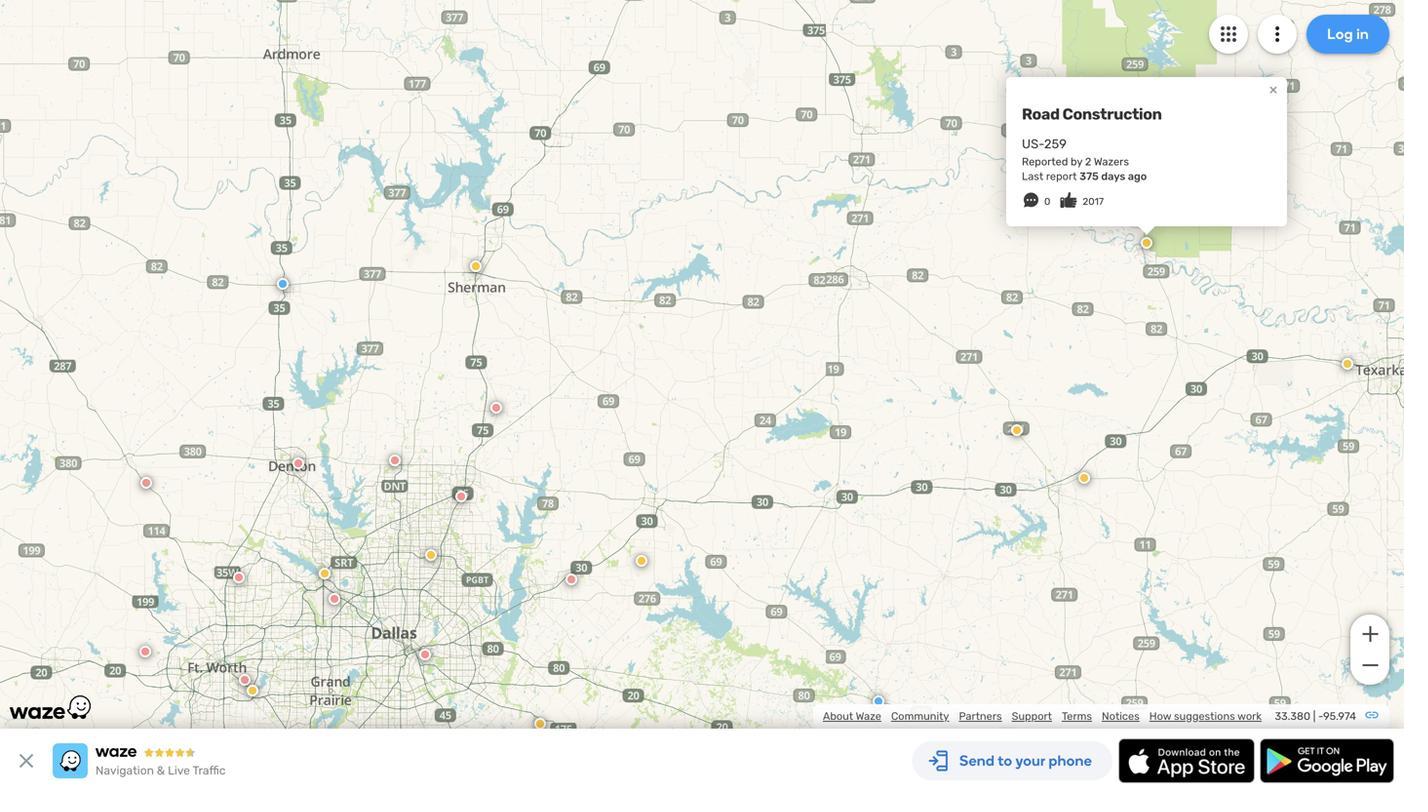 Task type: locate. For each thing, give the bounding box(es) containing it.
0 vertical spatial police image
[[277, 278, 289, 290]]

road closed image
[[389, 455, 401, 466], [140, 477, 152, 489], [329, 593, 340, 605], [139, 646, 151, 657], [239, 674, 251, 686]]

&
[[157, 764, 165, 777]]

partners link
[[959, 710, 1002, 723]]

reported
[[1022, 155, 1068, 168]]

report
[[1046, 170, 1077, 183]]

2017
[[1083, 196, 1104, 207]]

0 horizontal spatial police image
[[277, 278, 289, 290]]

traffic
[[193, 764, 226, 777]]

work
[[1238, 710, 1262, 723]]

road construction
[[1022, 105, 1162, 123]]

x image
[[15, 749, 38, 773]]

road
[[1022, 105, 1060, 123]]

hazard image
[[1342, 358, 1354, 370], [1012, 424, 1023, 436], [1079, 472, 1091, 484], [425, 549, 437, 561], [636, 555, 648, 567], [319, 568, 331, 579], [247, 685, 258, 696], [535, 718, 546, 730]]

hazard image
[[470, 260, 482, 272]]

zoom out image
[[1358, 654, 1383, 677]]

by
[[1071, 155, 1083, 168]]

road closed image
[[491, 402, 502, 414], [293, 457, 304, 469], [456, 491, 467, 502], [233, 572, 245, 583], [566, 574, 577, 585], [419, 649, 431, 660]]

us-259 reported by 2 wazers last report 375 days ago
[[1022, 136, 1147, 183]]

navigation & live traffic
[[96, 764, 226, 777]]

95.974
[[1324, 710, 1357, 723]]

construction
[[1063, 105, 1162, 123]]

suggestions
[[1174, 710, 1236, 723]]

support link
[[1012, 710, 1052, 723]]

days
[[1102, 170, 1126, 183]]

police image
[[277, 278, 289, 290], [873, 695, 885, 707]]

waze
[[856, 710, 882, 723]]

1 vertical spatial police image
[[873, 695, 885, 707]]

how suggestions work link
[[1150, 710, 1262, 723]]

259
[[1045, 136, 1067, 151]]

live
[[168, 764, 190, 777]]

375
[[1080, 170, 1099, 183]]

terms
[[1062, 710, 1093, 723]]

community
[[891, 710, 950, 723]]



Task type: describe. For each thing, give the bounding box(es) containing it.
33.380 | -95.974
[[1275, 710, 1357, 723]]

about waze community partners support terms notices how suggestions work
[[823, 710, 1262, 723]]

zoom in image
[[1358, 622, 1383, 646]]

community link
[[891, 710, 950, 723]]

notices link
[[1102, 710, 1140, 723]]

about waze link
[[823, 710, 882, 723]]

notices
[[1102, 710, 1140, 723]]

how
[[1150, 710, 1172, 723]]

support
[[1012, 710, 1052, 723]]

partners
[[959, 710, 1002, 723]]

2
[[1085, 155, 1092, 168]]

terms link
[[1062, 710, 1093, 723]]

× link
[[1265, 80, 1283, 98]]

33.380
[[1275, 710, 1311, 723]]

ago
[[1128, 170, 1147, 183]]

us-
[[1022, 136, 1045, 151]]

0
[[1045, 196, 1051, 207]]

1 horizontal spatial police image
[[873, 695, 885, 707]]

navigation
[[96, 764, 154, 777]]

|
[[1314, 710, 1316, 723]]

-
[[1319, 710, 1324, 723]]

wazers
[[1094, 155, 1129, 168]]

×
[[1270, 80, 1278, 98]]

last
[[1022, 170, 1044, 183]]

link image
[[1365, 707, 1380, 723]]

about
[[823, 710, 854, 723]]



Task type: vqa. For each thing, say whether or not it's contained in the screenshot.
report at the top right
yes



